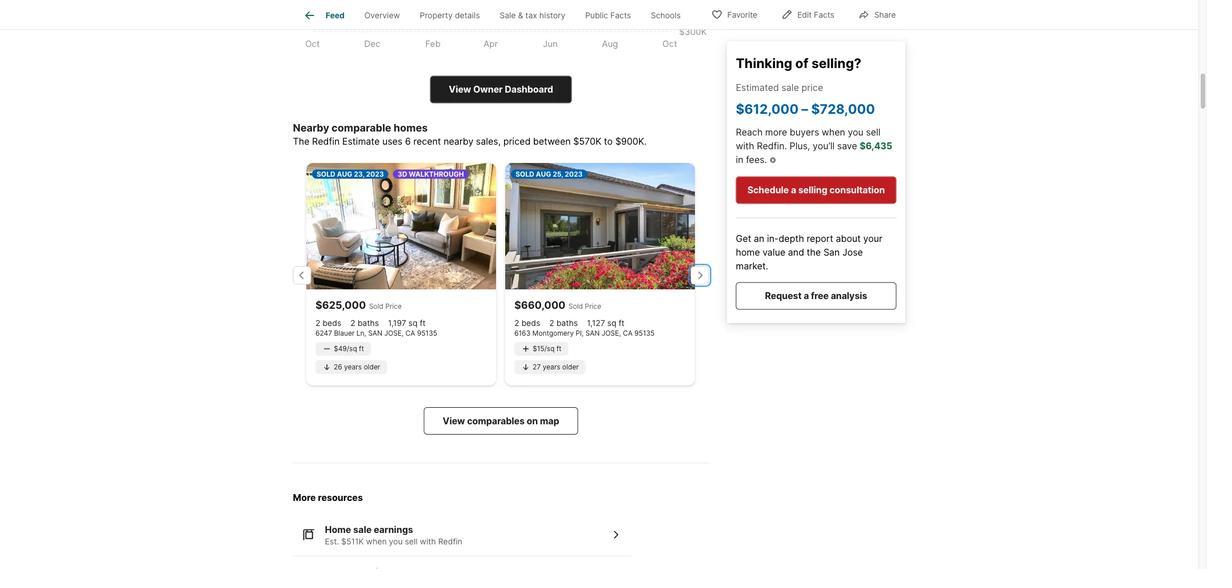 Task type: locate. For each thing, give the bounding box(es) containing it.
older down $49/sq ft
[[364, 363, 381, 371]]

2 beds from the left
[[522, 318, 541, 328]]

0 horizontal spatial sold
[[317, 170, 336, 178]]

2 sold from the left
[[569, 302, 584, 310]]

1 vertical spatial view
[[443, 415, 465, 426]]

facts right public
[[611, 10, 632, 20]]

2023 for sold aug 23, 2023
[[367, 170, 384, 178]]

0 horizontal spatial 95135
[[418, 329, 438, 337]]

6163 montgomery pl, san jose, ca 95135
[[515, 329, 655, 337]]

more
[[293, 492, 316, 503]]

$660,000 sold price
[[515, 299, 602, 311]]

feed
[[326, 10, 345, 20]]

edit facts
[[798, 10, 835, 20]]

jose, for $660,000
[[602, 329, 622, 337]]

1 horizontal spatial with
[[736, 140, 755, 151]]

2 2 baths from the left
[[550, 318, 579, 328]]

facts right edit
[[814, 10, 835, 20]]

2 2 beds from the left
[[515, 318, 541, 328]]

price up 1,127
[[586, 302, 602, 310]]

1 vertical spatial a
[[804, 290, 810, 301]]

1 vertical spatial redfin
[[438, 537, 463, 546]]

0 horizontal spatial 2023
[[367, 170, 384, 178]]

schedule a selling consultation button
[[736, 176, 897, 204]]

sale left price
[[782, 82, 800, 93]]

jose, down '1,197'
[[385, 329, 404, 337]]

map
[[540, 415, 560, 426]]

with
[[736, 140, 755, 151], [420, 537, 436, 546]]

0 vertical spatial a
[[791, 184, 797, 196]]

facts for edit facts
[[814, 10, 835, 20]]

1 sold from the left
[[370, 302, 384, 310]]

1 horizontal spatial 2023
[[565, 170, 583, 178]]

2 baths up ln,
[[351, 318, 380, 328]]

reach more buyers when you sell with redfin. plus, you'll save
[[736, 127, 881, 151]]

1 price from the left
[[386, 302, 402, 310]]

ft right $15/sq
[[557, 345, 562, 353]]

0 horizontal spatial 2 baths
[[351, 318, 380, 328]]

view for view owner dashboard
[[449, 84, 471, 95]]

schools tab
[[641, 2, 691, 29]]

1 horizontal spatial baths
[[557, 318, 579, 328]]

sell down earnings
[[405, 537, 418, 546]]

sell up $6,435
[[867, 127, 881, 138]]

when up the you'll on the right
[[822, 127, 846, 138]]

sq right 1,127
[[608, 318, 617, 328]]

27 years older
[[533, 363, 579, 371]]

1 horizontal spatial beds
[[522, 318, 541, 328]]

facts
[[814, 10, 835, 20], [611, 10, 632, 20]]

0 horizontal spatial years
[[345, 363, 362, 371]]

a for schedule
[[791, 184, 797, 196]]

jose, for $625,000
[[385, 329, 404, 337]]

0 horizontal spatial redfin
[[312, 135, 340, 147]]

facts inside public facts tab
[[611, 10, 632, 20]]

2 2023 from the left
[[565, 170, 583, 178]]

1 older from the left
[[364, 363, 381, 371]]

report
[[807, 233, 834, 244]]

market.
[[736, 260, 769, 272]]

0 horizontal spatial baths
[[358, 318, 380, 328]]

2 older from the left
[[563, 363, 579, 371]]

san for $660,000
[[586, 329, 600, 337]]

2 baths from the left
[[557, 318, 579, 328]]

your
[[864, 233, 883, 244]]

more
[[766, 127, 788, 138]]

2 baths for $625,000
[[351, 318, 380, 328]]

1 horizontal spatial aug
[[537, 170, 552, 178]]

1 horizontal spatial sale
[[782, 82, 800, 93]]

ft right '1,197'
[[420, 318, 426, 328]]

1 horizontal spatial you
[[848, 127, 864, 138]]

1 horizontal spatial a
[[804, 290, 810, 301]]

redfin inside nearby comparable homes the redfin estimate uses 6 recent nearby sales, priced between $570k to $900k.
[[312, 135, 340, 147]]

baths
[[358, 318, 380, 328], [557, 318, 579, 328]]

0 vertical spatial sale
[[782, 82, 800, 93]]

favorite
[[728, 10, 758, 20]]

0 vertical spatial redfin
[[312, 135, 340, 147]]

2 up blauer
[[351, 318, 356, 328]]

sold for $625,000
[[370, 302, 384, 310]]

4 2 from the left
[[550, 318, 555, 328]]

1 2 beds from the left
[[316, 318, 342, 328]]

1 horizontal spatial sell
[[867, 127, 881, 138]]

0 horizontal spatial price
[[386, 302, 402, 310]]

0 horizontal spatial san
[[369, 329, 383, 337]]

0 horizontal spatial sold
[[370, 302, 384, 310]]

sold
[[317, 170, 336, 178], [516, 170, 535, 178]]

aug
[[337, 170, 353, 178], [537, 170, 552, 178]]

tab list
[[293, 0, 700, 29]]

schedule
[[748, 184, 789, 196]]

the
[[807, 247, 822, 258]]

2 aug from the left
[[537, 170, 552, 178]]

beds for $625,000
[[323, 318, 342, 328]]

facts inside edit facts button
[[814, 10, 835, 20]]

view left owner
[[449, 84, 471, 95]]

ca
[[406, 329, 416, 337], [624, 329, 633, 337]]

1 horizontal spatial older
[[563, 363, 579, 371]]

sold inside $625,000 sold price
[[370, 302, 384, 310]]

with inside home sale earnings est. $511k when you sell with redfin
[[420, 537, 436, 546]]

0 horizontal spatial 2 beds
[[316, 318, 342, 328]]

ft
[[420, 318, 426, 328], [619, 318, 625, 328], [360, 345, 364, 353], [557, 345, 562, 353]]

sq
[[409, 318, 418, 328], [608, 318, 617, 328]]

montgomery
[[533, 329, 574, 337]]

public facts tab
[[576, 2, 641, 29]]

1 2 baths from the left
[[351, 318, 380, 328]]

1 95135 from the left
[[418, 329, 438, 337]]

view
[[449, 84, 471, 95], [443, 415, 465, 426]]

sold up "pl,"
[[569, 302, 584, 310]]

95135 for $660,000
[[635, 329, 655, 337]]

home sale earnings est. $511k when you sell with redfin
[[325, 524, 463, 546]]

a inside request a free analysis button
[[804, 290, 810, 301]]

with inside reach more buyers when you sell with redfin. plus, you'll save
[[736, 140, 755, 151]]

27
[[533, 363, 541, 371]]

aug left 23, at the top left of the page
[[337, 170, 353, 178]]

1 vertical spatial sell
[[405, 537, 418, 546]]

public facts
[[586, 10, 632, 20]]

next image
[[691, 266, 709, 285]]

1 baths from the left
[[358, 318, 380, 328]]

2 beds for $660,000
[[515, 318, 541, 328]]

sold inside $660,000 sold price
[[569, 302, 584, 310]]

san
[[369, 329, 383, 337], [586, 329, 600, 337]]

0 vertical spatial with
[[736, 140, 755, 151]]

older for $660,000
[[563, 363, 579, 371]]

1,197
[[389, 318, 407, 328]]

1 years from the left
[[345, 363, 362, 371]]

2 sold from the left
[[516, 170, 535, 178]]

sold aug 25, 2023
[[516, 170, 583, 178]]

aug for 25,
[[537, 170, 552, 178]]

sold left '25,'
[[516, 170, 535, 178]]

1 jose, from the left
[[385, 329, 404, 337]]

nearby comparable homes the redfin estimate uses 6 recent nearby sales, priced between $570k to $900k.
[[293, 121, 647, 147]]

a left free
[[804, 290, 810, 301]]

6247
[[316, 329, 333, 337]]

sell inside home sale earnings est. $511k when you sell with redfin
[[405, 537, 418, 546]]

1 vertical spatial with
[[420, 537, 436, 546]]

1 sold from the left
[[317, 170, 336, 178]]

redfin
[[312, 135, 340, 147], [438, 537, 463, 546]]

2 beds
[[316, 318, 342, 328], [515, 318, 541, 328]]

baths up "pl,"
[[557, 318, 579, 328]]

of
[[796, 55, 809, 71]]

you up save
[[848, 127, 864, 138]]

0 horizontal spatial facts
[[611, 10, 632, 20]]

0 horizontal spatial beds
[[323, 318, 342, 328]]

sale inside home sale earnings est. $511k when you sell with redfin
[[354, 524, 372, 535]]

sold left 23, at the top left of the page
[[317, 170, 336, 178]]

in
[[736, 154, 744, 165]]

when
[[822, 127, 846, 138], [366, 537, 387, 546]]

0 horizontal spatial sq
[[409, 318, 418, 328]]

price inside $660,000 sold price
[[586, 302, 602, 310]]

1 horizontal spatial sold
[[516, 170, 535, 178]]

owner
[[473, 84, 503, 95]]

1 beds from the left
[[323, 318, 342, 328]]

$6,435
[[860, 140, 893, 151]]

favorite button
[[702, 3, 768, 26]]

$49/sq
[[334, 345, 358, 353]]

2 beds for $625,000
[[316, 318, 342, 328]]

buyers
[[790, 127, 820, 138]]

1 horizontal spatial 2 beds
[[515, 318, 541, 328]]

1 aug from the left
[[337, 170, 353, 178]]

2 ca from the left
[[624, 329, 633, 337]]

0 horizontal spatial older
[[364, 363, 381, 371]]

95135 for $625,000
[[418, 329, 438, 337]]

2 baths up montgomery
[[550, 318, 579, 328]]

$6,435 in fees.
[[736, 140, 893, 165]]

2 2 from the left
[[351, 318, 356, 328]]

0 vertical spatial view
[[449, 84, 471, 95]]

0 vertical spatial sell
[[867, 127, 881, 138]]

sell
[[867, 127, 881, 138], [405, 537, 418, 546]]

to
[[604, 135, 613, 147]]

historical redfin estimate graph chart image
[[293, 0, 709, 63]]

years for $625,000
[[345, 363, 362, 371]]

0 horizontal spatial sale
[[354, 524, 372, 535]]

1 vertical spatial sale
[[354, 524, 372, 535]]

share button
[[849, 3, 906, 26]]

analysis
[[831, 290, 868, 301]]

1 ca from the left
[[406, 329, 416, 337]]

baths for $660,000
[[557, 318, 579, 328]]

share
[[875, 10, 897, 20]]

1 horizontal spatial san
[[586, 329, 600, 337]]

request a free analysis button
[[736, 282, 897, 310]]

aug for 23,
[[337, 170, 353, 178]]

1 2023 from the left
[[367, 170, 384, 178]]

2 up the 6163
[[515, 318, 520, 328]]

1 horizontal spatial sold
[[569, 302, 584, 310]]

95135
[[418, 329, 438, 337], [635, 329, 655, 337]]

0 horizontal spatial ca
[[406, 329, 416, 337]]

comparable
[[332, 121, 392, 134]]

1 horizontal spatial facts
[[814, 10, 835, 20]]

older right 27
[[563, 363, 579, 371]]

1 horizontal spatial when
[[822, 127, 846, 138]]

1 horizontal spatial 95135
[[635, 329, 655, 337]]

in-
[[767, 233, 779, 244]]

0 vertical spatial when
[[822, 127, 846, 138]]

$728,000
[[812, 101, 876, 117]]

2 beds up 6247
[[316, 318, 342, 328]]

you down earnings
[[389, 537, 403, 546]]

photo of 6247 blauer ln, san jose, ca 95135 image
[[307, 163, 497, 289]]

0 horizontal spatial with
[[420, 537, 436, 546]]

details
[[455, 10, 480, 20]]

1 horizontal spatial jose,
[[602, 329, 622, 337]]

1 horizontal spatial years
[[543, 363, 561, 371]]

2 sq from the left
[[608, 318, 617, 328]]

0 vertical spatial you
[[848, 127, 864, 138]]

0 horizontal spatial jose,
[[385, 329, 404, 337]]

selling?
[[812, 55, 862, 71]]

2 years from the left
[[543, 363, 561, 371]]

ca down 1,127 sq ft
[[624, 329, 633, 337]]

2 beds up the 6163
[[515, 318, 541, 328]]

0 horizontal spatial a
[[791, 184, 797, 196]]

redfin inside home sale earnings est. $511k when you sell with redfin
[[438, 537, 463, 546]]

a
[[791, 184, 797, 196], [804, 290, 810, 301]]

san jose market.
[[736, 247, 864, 272]]

$15/sq
[[533, 345, 555, 353]]

request a free analysis
[[766, 290, 868, 301]]

sale up the $511k
[[354, 524, 372, 535]]

2 up montgomery
[[550, 318, 555, 328]]

2 price from the left
[[586, 302, 602, 310]]

aug left '25,'
[[537, 170, 552, 178]]

san down 1,127
[[586, 329, 600, 337]]

jose, down 1,127 sq ft
[[602, 329, 622, 337]]

2023 right '25,'
[[565, 170, 583, 178]]

1 horizontal spatial redfin
[[438, 537, 463, 546]]

baths up ln,
[[358, 318, 380, 328]]

1 sq from the left
[[409, 318, 418, 328]]

1 horizontal spatial sq
[[608, 318, 617, 328]]

2023 right 23, at the top left of the page
[[367, 170, 384, 178]]

sq right '1,197'
[[409, 318, 418, 328]]

1 vertical spatial when
[[366, 537, 387, 546]]

2 95135 from the left
[[635, 329, 655, 337]]

2 jose, from the left
[[602, 329, 622, 337]]

years right 27
[[543, 363, 561, 371]]

sold for sold aug 25, 2023
[[516, 170, 535, 178]]

san right ln,
[[369, 329, 383, 337]]

thinking
[[736, 55, 793, 71]]

1 horizontal spatial ca
[[624, 329, 633, 337]]

ca down 1,197 sq ft
[[406, 329, 416, 337]]

0 horizontal spatial when
[[366, 537, 387, 546]]

1 san from the left
[[369, 329, 383, 337]]

beds up 6247
[[323, 318, 342, 328]]

sold up 6247 blauer ln, san jose, ca 95135
[[370, 302, 384, 310]]

sold
[[370, 302, 384, 310], [569, 302, 584, 310]]

property details
[[420, 10, 480, 20]]

when down earnings
[[366, 537, 387, 546]]

1 horizontal spatial price
[[586, 302, 602, 310]]

$625,000
[[316, 299, 366, 311]]

schedule a selling consultation
[[748, 184, 886, 196]]

2 up 6247
[[316, 318, 321, 328]]

2 baths
[[351, 318, 380, 328], [550, 318, 579, 328]]

a inside 'schedule a selling consultation' button
[[791, 184, 797, 196]]

1 horizontal spatial 2 baths
[[550, 318, 579, 328]]

a left the selling
[[791, 184, 797, 196]]

1 vertical spatial you
[[389, 537, 403, 546]]

6247 blauer ln, san jose, ca 95135
[[316, 329, 438, 337]]

est.
[[325, 537, 339, 546]]

years right 26
[[345, 363, 362, 371]]

0 horizontal spatial aug
[[337, 170, 353, 178]]

fees.
[[746, 154, 768, 165]]

0 horizontal spatial sell
[[405, 537, 418, 546]]

next button image
[[677, 219, 691, 232]]

tax
[[526, 10, 538, 20]]

2 baths for $660,000
[[550, 318, 579, 328]]

price up '1,197'
[[386, 302, 402, 310]]

2023
[[367, 170, 384, 178], [565, 170, 583, 178]]

view left comparables
[[443, 415, 465, 426]]

2 san from the left
[[586, 329, 600, 337]]

price inside $625,000 sold price
[[386, 302, 402, 310]]

view owner dashboard
[[449, 84, 553, 95]]

beds up the 6163
[[522, 318, 541, 328]]

nearby
[[293, 121, 329, 134]]

0 horizontal spatial you
[[389, 537, 403, 546]]

resources
[[318, 492, 363, 503]]

estimate
[[343, 135, 380, 147]]

price
[[386, 302, 402, 310], [586, 302, 602, 310]]

older for $625,000
[[364, 363, 381, 371]]

$900k.
[[616, 135, 647, 147]]

earnings
[[374, 524, 413, 535]]



Task type: describe. For each thing, give the bounding box(es) containing it.
$570k
[[574, 135, 602, 147]]

$625,000 sold price
[[316, 299, 402, 311]]

property
[[420, 10, 453, 20]]

home
[[736, 247, 761, 258]]

2023 for sold aug 25, 2023
[[565, 170, 583, 178]]

sale for estimated
[[782, 82, 800, 93]]

get an in-depth report about your home value and the
[[736, 233, 883, 258]]

$612,000
[[736, 101, 799, 117]]

pl,
[[576, 329, 584, 337]]

overview tab
[[355, 2, 410, 29]]

$660,000
[[515, 299, 566, 311]]

facts for public facts
[[611, 10, 632, 20]]

free
[[812, 290, 829, 301]]

$49/sq ft
[[334, 345, 364, 353]]

3 2 from the left
[[515, 318, 520, 328]]

price for $660,000
[[586, 302, 602, 310]]

reach
[[736, 127, 763, 138]]

6
[[405, 135, 411, 147]]

sell inside reach more buyers when you sell with redfin. plus, you'll save
[[867, 127, 881, 138]]

view for view comparables on map
[[443, 415, 465, 426]]

san for $625,000
[[369, 329, 383, 337]]

price for $625,000
[[386, 302, 402, 310]]

$612,000 – $728,000
[[736, 101, 876, 117]]

plus,
[[790, 140, 811, 151]]

&
[[518, 10, 524, 20]]

estimated
[[736, 82, 780, 93]]

baths for $625,000
[[358, 318, 380, 328]]

get
[[736, 233, 752, 244]]

view comparables on map button
[[424, 407, 578, 435]]

san
[[824, 247, 840, 258]]

history
[[540, 10, 566, 20]]

ft right 1,127
[[619, 318, 625, 328]]

photo of 6163 montgomery pl, san jose, ca 95135 image
[[506, 163, 696, 289]]

when inside reach more buyers when you sell with redfin. plus, you'll save
[[822, 127, 846, 138]]

overview
[[365, 10, 400, 20]]

jose
[[843, 247, 864, 258]]

ln,
[[357, 329, 367, 337]]

sold for sold aug 23, 2023
[[317, 170, 336, 178]]

public
[[586, 10, 609, 20]]

selling
[[799, 184, 828, 196]]

6163
[[515, 329, 531, 337]]

3d
[[398, 170, 408, 178]]

schools
[[651, 10, 681, 20]]

you inside reach more buyers when you sell with redfin. plus, you'll save
[[848, 127, 864, 138]]

estimated sale price
[[736, 82, 824, 93]]

$15/sq ft
[[533, 345, 562, 353]]

view comparables on map
[[443, 415, 560, 426]]

1 2 from the left
[[316, 318, 321, 328]]

sq for $625,000
[[409, 318, 418, 328]]

$511k
[[341, 537, 364, 546]]

save
[[838, 140, 858, 151]]

ft down ln,
[[360, 345, 364, 353]]

depth
[[779, 233, 805, 244]]

dashboard
[[505, 84, 553, 95]]

sold for $660,000
[[569, 302, 584, 310]]

tab list containing feed
[[293, 0, 700, 29]]

a for request
[[804, 290, 810, 301]]

the
[[293, 135, 310, 147]]

sale
[[500, 10, 516, 20]]

property details tab
[[410, 2, 490, 29]]

you inside home sale earnings est. $511k when you sell with redfin
[[389, 537, 403, 546]]

and
[[789, 247, 805, 258]]

between
[[534, 135, 571, 147]]

–
[[802, 101, 809, 117]]

uses
[[383, 135, 403, 147]]

feed link
[[303, 9, 345, 22]]

on
[[527, 415, 538, 426]]

more resources
[[293, 492, 363, 503]]

view owner dashboard button
[[430, 76, 572, 103]]

beds for $660,000
[[522, 318, 541, 328]]

26 years older
[[334, 363, 381, 371]]

sale for home
[[354, 524, 372, 535]]

sale & tax history tab
[[490, 2, 576, 29]]

ca for $660,000
[[624, 329, 633, 337]]

previous image
[[293, 266, 311, 285]]

sale & tax history
[[500, 10, 566, 20]]

years for $660,000
[[543, 363, 561, 371]]

blauer
[[335, 329, 355, 337]]

an
[[754, 233, 765, 244]]

walkthrough
[[409, 170, 465, 178]]

26
[[334, 363, 343, 371]]

when inside home sale earnings est. $511k when you sell with redfin
[[366, 537, 387, 546]]

sales,
[[476, 135, 501, 147]]

comparables
[[467, 415, 525, 426]]

1,127 sq ft
[[588, 318, 625, 328]]

ca for $625,000
[[406, 329, 416, 337]]

request
[[766, 290, 802, 301]]

edit facts button
[[772, 3, 845, 26]]

home
[[325, 524, 351, 535]]

you'll
[[813, 140, 835, 151]]

recent
[[414, 135, 441, 147]]

price
[[802, 82, 824, 93]]

value
[[763, 247, 786, 258]]

1,127
[[588, 318, 606, 328]]

consultation
[[830, 184, 886, 196]]

about
[[836, 233, 861, 244]]

1,197 sq ft
[[389, 318, 426, 328]]

sq for $660,000
[[608, 318, 617, 328]]

priced
[[504, 135, 531, 147]]

previous button image
[[510, 219, 524, 232]]



Task type: vqa. For each thing, say whether or not it's contained in the screenshot.
Price inside the $625,000 Sold Price
yes



